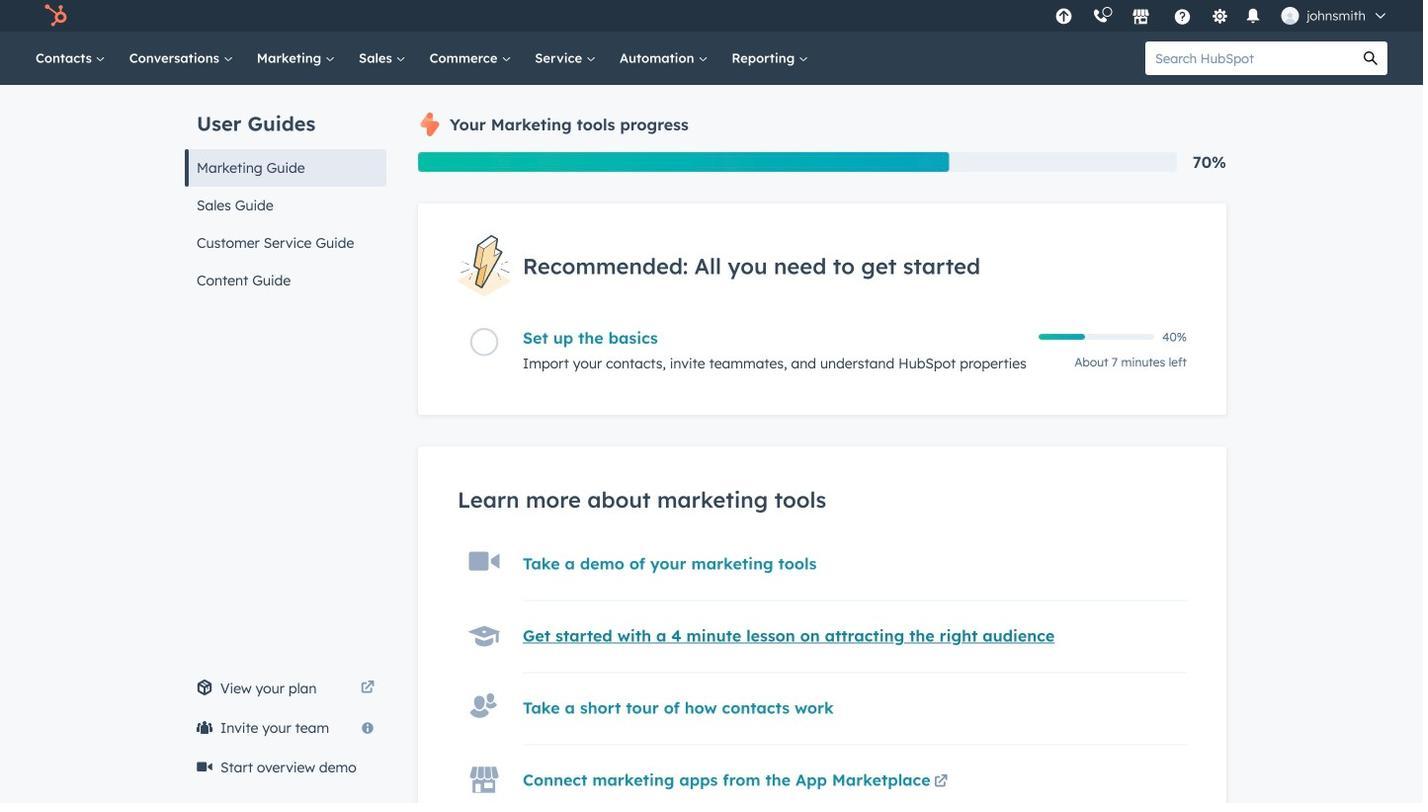 Task type: describe. For each thing, give the bounding box(es) containing it.
[object object] complete progress bar
[[1039, 334, 1085, 340]]

marketplaces image
[[1132, 9, 1150, 27]]

john smith image
[[1281, 7, 1299, 25]]

Search HubSpot search field
[[1146, 42, 1354, 75]]



Task type: locate. For each thing, give the bounding box(es) containing it.
progress bar
[[418, 152, 949, 172]]

menu
[[1045, 0, 1400, 32]]

link opens in a new window image
[[361, 677, 375, 701]]

link opens in a new window image
[[361, 682, 375, 696], [934, 771, 948, 795], [934, 776, 948, 790]]

user guides element
[[185, 85, 386, 300]]



Task type: vqa. For each thing, say whether or not it's contained in the screenshot.
Link opens in a new window image
yes



